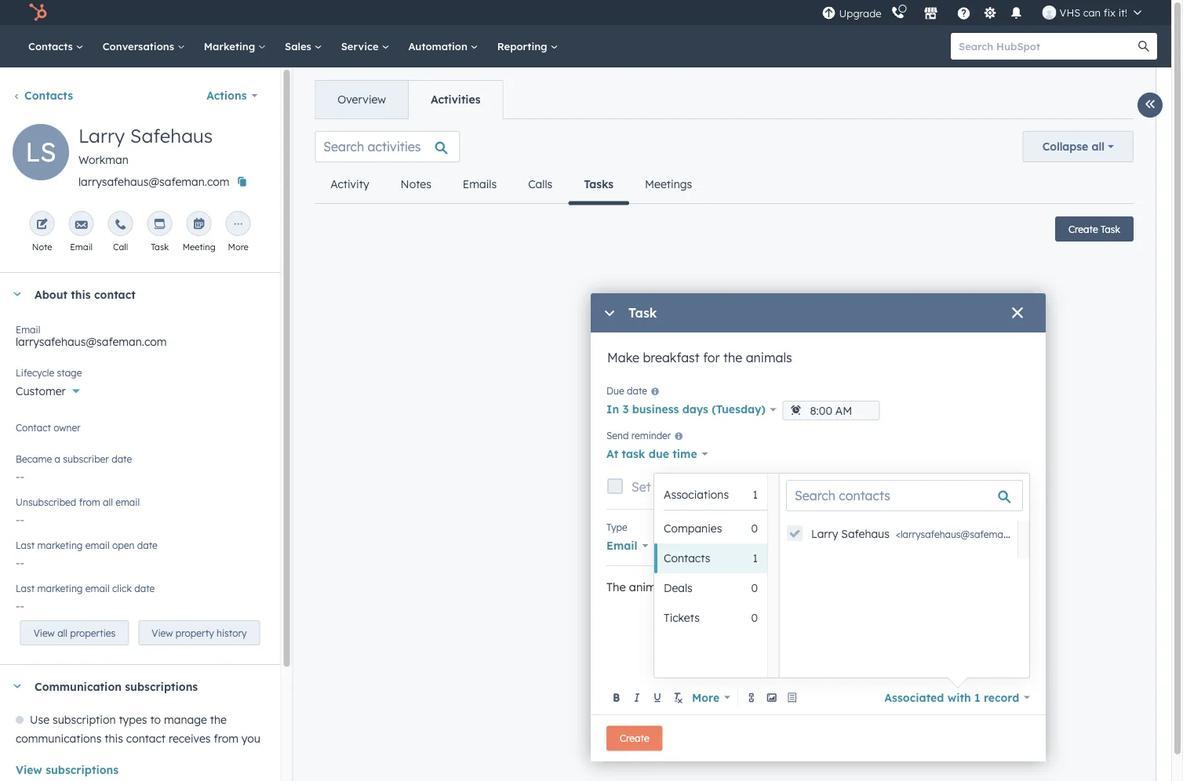 Task type: locate. For each thing, give the bounding box(es) containing it.
0 vertical spatial all
[[1092, 140, 1105, 153]]

0 horizontal spatial create
[[620, 733, 650, 745]]

3 0 from the top
[[752, 612, 758, 625]]

call
[[113, 242, 128, 253]]

0 left cheese. on the bottom right of the page
[[752, 582, 758, 595]]

1 up queue
[[753, 488, 758, 502]]

1 vertical spatial larry
[[812, 527, 839, 541]]

overview button
[[316, 81, 408, 119]]

to up eloise francis popup button
[[869, 522, 878, 533]]

owner
[[54, 422, 81, 434], [34, 428, 66, 442]]

2 vertical spatial 1
[[975, 691, 981, 705]]

all down became a subscriber date text box
[[103, 497, 113, 508]]

notes button
[[385, 166, 447, 203]]

to right the set
[[655, 480, 667, 495]]

conversations link
[[93, 25, 195, 68]]

repeat
[[671, 480, 709, 495]]

view subscriptions button
[[16, 762, 119, 780]]

0 vertical spatial to
[[655, 480, 667, 495]]

1 vertical spatial marketing
[[37, 583, 83, 595]]

create button
[[607, 727, 663, 752]]

manage
[[164, 714, 207, 727]]

subscriptions inside view subscriptions button
[[46, 764, 119, 778]]

1 vertical spatial more
[[692, 691, 720, 705]]

0
[[752, 522, 758, 536], [752, 582, 758, 595], [752, 612, 758, 625]]

date
[[627, 385, 648, 397], [112, 453, 132, 465], [137, 540, 158, 552], [134, 583, 155, 595]]

note image
[[36, 219, 48, 232]]

record
[[984, 691, 1020, 705]]

calling icon button
[[885, 2, 912, 23]]

marketing
[[204, 40, 258, 53]]

0 vertical spatial from
[[79, 497, 100, 508]]

Last marketing email open date text field
[[16, 549, 265, 574]]

calls
[[528, 177, 553, 191]]

from down the
[[214, 732, 239, 746]]

1 vertical spatial caret image
[[13, 685, 22, 689]]

larry safehaus workman
[[79, 124, 213, 167]]

0 horizontal spatial safehaus
[[130, 124, 213, 148]]

1 horizontal spatial safehaus
[[842, 527, 890, 541]]

0 down and at the bottom of the page
[[752, 612, 758, 625]]

0 horizontal spatial email
[[16, 324, 40, 336]]

search image
[[1139, 41, 1150, 52]]

email inside popup button
[[607, 539, 638, 553]]

1 horizontal spatial all
[[103, 497, 113, 508]]

customer button
[[16, 376, 265, 402]]

from up last marketing email open date
[[79, 497, 100, 508]]

meetings
[[645, 177, 693, 191]]

0 vertical spatial create
[[1069, 223, 1099, 235]]

crackers
[[696, 581, 742, 595]]

0 vertical spatial caret image
[[13, 292, 22, 296]]

close dialog image
[[1012, 308, 1025, 320]]

0 vertical spatial larry
[[79, 124, 125, 148]]

last down unsubscribed
[[16, 540, 35, 552]]

subscriptions for communication subscriptions
[[125, 680, 198, 694]]

send
[[607, 430, 629, 442]]

1 vertical spatial 0
[[752, 582, 758, 595]]

conversations
[[103, 40, 177, 53]]

view for view property history
[[152, 628, 173, 639]]

1 horizontal spatial this
[[105, 732, 123, 746]]

days
[[683, 403, 709, 417]]

activities button
[[408, 81, 503, 119]]

2 navigation from the top
[[315, 166, 708, 205]]

0 for deals
[[752, 582, 758, 595]]

1 horizontal spatial to
[[655, 480, 667, 495]]

became
[[16, 453, 52, 465]]

0 horizontal spatial subscriptions
[[46, 764, 119, 778]]

1 vertical spatial from
[[214, 732, 239, 746]]

note
[[32, 242, 52, 253]]

contact down call
[[94, 288, 136, 301]]

navigation
[[315, 80, 504, 119], [315, 166, 708, 205]]

Last marketing email click date text field
[[16, 592, 265, 617]]

subscriptions inside communication subscriptions dropdown button
[[125, 680, 198, 694]]

1 horizontal spatial task
[[629, 306, 657, 321]]

to for assigned
[[869, 522, 878, 533]]

0 vertical spatial contacts link
[[19, 25, 93, 68]]

use subscription types to manage the communications this contact receives from you
[[16, 714, 261, 746]]

email
[[70, 242, 93, 253], [16, 324, 40, 336], [607, 539, 638, 553]]

0 up balance
[[752, 522, 758, 536]]

1 vertical spatial contact
[[126, 732, 166, 746]]

2 horizontal spatial to
[[869, 522, 878, 533]]

1 vertical spatial email
[[16, 324, 40, 336]]

0 horizontal spatial from
[[79, 497, 100, 508]]

contact down types
[[126, 732, 166, 746]]

all inside popup button
[[1092, 140, 1105, 153]]

0 vertical spatial contacts
[[28, 40, 76, 53]]

2 horizontal spatial task
[[1101, 223, 1121, 235]]

email
[[116, 497, 140, 508], [85, 540, 110, 552], [85, 583, 110, 595]]

from
[[79, 497, 100, 508], [214, 732, 239, 746]]

in 3 business days (tuesday) button
[[607, 399, 777, 421]]

more
[[228, 242, 249, 253], [692, 691, 720, 705]]

1 marketing from the top
[[37, 540, 83, 552]]

1 vertical spatial task
[[151, 242, 169, 253]]

0 horizontal spatial all
[[57, 628, 68, 639]]

1 last from the top
[[16, 540, 35, 552]]

about this contact button
[[0, 273, 265, 316]]

upgrade image
[[822, 7, 837, 21]]

menu
[[821, 0, 1153, 25]]

2 vertical spatial email
[[85, 583, 110, 595]]

marketing up view all properties link
[[37, 583, 83, 595]]

2 vertical spatial to
[[150, 714, 161, 727]]

owner up a
[[34, 428, 66, 442]]

2 vertical spatial contacts
[[664, 552, 711, 566]]

2 0 from the top
[[752, 582, 758, 595]]

at task due time button
[[607, 444, 708, 466]]

1 horizontal spatial from
[[214, 732, 239, 746]]

email image
[[75, 219, 88, 232]]

1 for contacts
[[753, 552, 758, 566]]

1 horizontal spatial email
[[70, 242, 93, 253]]

assigned
[[826, 522, 867, 533]]

larry for larry safehaus workman
[[79, 124, 125, 148]]

all for collapse all
[[1092, 140, 1105, 153]]

contact
[[16, 422, 51, 434]]

marketing down unsubscribed
[[37, 540, 83, 552]]

hubspot link
[[19, 3, 59, 22]]

0 vertical spatial email
[[70, 242, 93, 253]]

about this contact
[[35, 288, 136, 301]]

associations
[[664, 488, 729, 502]]

task image
[[154, 219, 166, 232]]

0 vertical spatial marketing
[[37, 540, 83, 552]]

0 vertical spatial subscriptions
[[125, 680, 198, 694]]

email left click
[[85, 583, 110, 595]]

communication subscriptions
[[35, 680, 198, 694]]

them
[[840, 581, 868, 595]]

0 vertical spatial 0
[[752, 522, 758, 536]]

1 horizontal spatial larry
[[812, 527, 839, 541]]

navigation containing activity
[[315, 166, 708, 205]]

1 vertical spatial subscriptions
[[46, 764, 119, 778]]

subscriptions up manage at bottom left
[[125, 680, 198, 694]]

emails button
[[447, 166, 513, 203]]

to right types
[[150, 714, 161, 727]]

view subscriptions
[[16, 764, 119, 778]]

larrysafehaus@safeman.com
[[79, 175, 230, 189], [16, 335, 167, 349]]

email for open
[[85, 540, 110, 552]]

2 last from the top
[[16, 583, 35, 595]]

1 horizontal spatial create
[[1069, 223, 1099, 235]]

hubspot image
[[28, 3, 47, 22]]

types
[[119, 714, 147, 727]]

all right collapse
[[1092, 140, 1105, 153]]

1
[[753, 488, 758, 502], [753, 552, 758, 566], [975, 691, 981, 705]]

Search activities search field
[[315, 131, 460, 163]]

caret image for communication subscriptions
[[13, 685, 22, 689]]

caret image left about
[[13, 292, 22, 296]]

1 vertical spatial email
[[85, 540, 110, 552]]

marketplaces image
[[924, 7, 939, 21]]

view inside view property history 'link'
[[152, 628, 173, 639]]

email down type
[[607, 539, 638, 553]]

vhs can fix it!
[[1060, 6, 1128, 19]]

last up view all properties
[[16, 583, 35, 595]]

0 horizontal spatial task
[[151, 242, 169, 253]]

caret image inside communication subscriptions dropdown button
[[13, 685, 22, 689]]

this inside dropdown button
[[71, 288, 91, 301]]

email down about
[[16, 324, 40, 336]]

2 horizontal spatial email
[[607, 539, 638, 553]]

minimize dialog image
[[604, 308, 616, 320]]

view all properties
[[33, 628, 116, 639]]

safehaus for larry safehaus workman
[[130, 124, 213, 148]]

subscriptions down communications
[[46, 764, 119, 778]]

marketing
[[37, 540, 83, 552], [37, 583, 83, 595]]

this right about
[[71, 288, 91, 301]]

all left properties
[[57, 628, 68, 639]]

tickets
[[664, 612, 700, 625]]

larrysafehaus@safeman.com down larry safehaus workman
[[79, 175, 230, 189]]

the animals like crackers and cheese. give them one cup each.
[[607, 581, 947, 595]]

calls button
[[513, 166, 569, 203]]

HH:MM text field
[[783, 401, 880, 421]]

last
[[16, 540, 35, 552], [16, 583, 35, 595]]

activity
[[331, 177, 369, 191]]

email down became a subscriber date text box
[[116, 497, 140, 508]]

1 horizontal spatial subscriptions
[[125, 680, 198, 694]]

more button
[[689, 687, 734, 709]]

0 vertical spatial this
[[71, 288, 91, 301]]

overview
[[338, 93, 386, 106]]

view inside view subscriptions button
[[16, 764, 42, 778]]

2 caret image from the top
[[13, 685, 22, 689]]

0 vertical spatial task
[[1101, 223, 1121, 235]]

0 vertical spatial contact
[[94, 288, 136, 301]]

1 for associations
[[753, 488, 758, 502]]

view left property
[[152, 628, 173, 639]]

1 vertical spatial to
[[869, 522, 878, 533]]

2 vertical spatial all
[[57, 628, 68, 639]]

about
[[35, 288, 68, 301]]

vhs can fix it! button
[[1034, 0, 1152, 25]]

1 vertical spatial contacts link
[[13, 89, 73, 102]]

caret image inside "about this contact" dropdown button
[[13, 292, 22, 296]]

0 vertical spatial safehaus
[[130, 124, 213, 148]]

0 vertical spatial larrysafehaus@safeman.com
[[79, 175, 230, 189]]

1 0 from the top
[[752, 522, 758, 536]]

set
[[632, 480, 651, 495]]

1 vertical spatial this
[[105, 732, 123, 746]]

caret image left communication
[[13, 685, 22, 689]]

in
[[607, 403, 620, 417]]

larrysafehaus@safeman.com up stage
[[16, 335, 167, 349]]

caret image
[[13, 292, 22, 296], [13, 685, 22, 689]]

view down communications
[[16, 764, 42, 778]]

0 horizontal spatial to
[[150, 714, 161, 727]]

1 vertical spatial safehaus
[[842, 527, 890, 541]]

subscriptions
[[125, 680, 198, 694], [46, 764, 119, 778]]

0 vertical spatial navigation
[[315, 80, 504, 119]]

receives
[[169, 732, 211, 746]]

menu containing vhs can fix it!
[[821, 0, 1153, 25]]

actions button
[[196, 80, 268, 111]]

1 vertical spatial create
[[620, 733, 650, 745]]

automation link
[[399, 25, 488, 68]]

0 vertical spatial 1
[[753, 488, 758, 502]]

contacts
[[28, 40, 76, 53], [24, 89, 73, 102], [664, 552, 711, 566]]

view left properties
[[33, 628, 55, 639]]

time
[[673, 447, 698, 461]]

2 vertical spatial 0
[[752, 612, 758, 625]]

Search HubSpot search field
[[951, 33, 1144, 60]]

open
[[112, 540, 135, 552]]

call image
[[114, 219, 127, 232]]

1 up and at the bottom of the page
[[753, 552, 758, 566]]

email left 'open'
[[85, 540, 110, 552]]

safehaus inside larry safehaus workman
[[130, 124, 213, 148]]

search button
[[1131, 33, 1158, 60]]

email inside 'email larrysafehaus@safeman.com'
[[16, 324, 40, 336]]

send reminder
[[607, 430, 672, 442]]

safehaus for larry safehaus <larrysafehaus@safeman.com>
[[842, 527, 890, 541]]

0 horizontal spatial this
[[71, 288, 91, 301]]

0 vertical spatial last
[[16, 540, 35, 552]]

0 vertical spatial more
[[228, 242, 249, 253]]

view inside view all properties link
[[33, 628, 55, 639]]

email down email image
[[70, 242, 93, 253]]

eloise francis button
[[826, 535, 913, 557]]

1 vertical spatial 1
[[753, 552, 758, 566]]

view for view subscriptions
[[16, 764, 42, 778]]

this inside use subscription types to manage the communications this contact receives from you
[[105, 732, 123, 746]]

this down types
[[105, 732, 123, 746]]

1 navigation from the top
[[315, 80, 504, 119]]

0 horizontal spatial larry
[[79, 124, 125, 148]]

1 vertical spatial last
[[16, 583, 35, 595]]

1 caret image from the top
[[13, 292, 22, 296]]

communication subscriptions button
[[0, 666, 258, 708]]

2 horizontal spatial all
[[1092, 140, 1105, 153]]

create for create
[[620, 733, 650, 745]]

task
[[622, 447, 646, 461]]

vhs
[[1060, 6, 1081, 19]]

2 marketing from the top
[[37, 583, 83, 595]]

view
[[33, 628, 55, 639], [152, 628, 173, 639], [16, 764, 42, 778]]

1 vertical spatial navigation
[[315, 166, 708, 205]]

safehaus
[[130, 124, 213, 148], [842, 527, 890, 541]]

help image
[[957, 7, 972, 21]]

subscription
[[53, 714, 116, 727]]

view property history
[[152, 628, 247, 639]]

larry
[[79, 124, 125, 148], [812, 527, 839, 541]]

larry inside larry safehaus workman
[[79, 124, 125, 148]]

Unsubscribed from all email text field
[[16, 506, 265, 531]]

contact inside dropdown button
[[94, 288, 136, 301]]

lifecycle
[[16, 367, 54, 379]]

2 vertical spatial email
[[607, 539, 638, 553]]

from inside use subscription types to manage the communications this contact receives from you
[[214, 732, 239, 746]]

2 vertical spatial task
[[629, 306, 657, 321]]

1 right with
[[975, 691, 981, 705]]

unsubscribed from all email
[[16, 497, 140, 508]]

1 horizontal spatial more
[[692, 691, 720, 705]]



Task type: describe. For each thing, give the bounding box(es) containing it.
1 inside popup button
[[975, 691, 981, 705]]

lifecycle stage
[[16, 367, 82, 379]]

contact inside use subscription types to manage the communications this contact receives from you
[[126, 732, 166, 746]]

create task button
[[1056, 217, 1134, 242]]

customer
[[16, 385, 66, 398]]

0 for companies
[[752, 522, 758, 536]]

workman
[[79, 153, 129, 167]]

to inside use subscription types to manage the communications this contact receives from you
[[150, 714, 161, 727]]

more image
[[232, 219, 245, 232]]

larry safehaus <larrysafehaus@safeman.com>
[[812, 527, 1036, 541]]

collapse all button
[[1023, 131, 1134, 163]]

meeting
[[183, 242, 216, 253]]

give
[[813, 581, 837, 595]]

reporting link
[[488, 25, 568, 68]]

tasks button
[[569, 166, 630, 205]]

date right click
[[134, 583, 155, 595]]

last marketing email click date
[[16, 583, 155, 595]]

click
[[112, 583, 132, 595]]

type
[[607, 522, 628, 533]]

low button
[[674, 535, 721, 557]]

no owner button
[[16, 419, 265, 445]]

marketing for last marketing email click date
[[37, 583, 83, 595]]

assigned to
[[826, 522, 878, 533]]

owner up became a subscriber date at left bottom
[[54, 422, 81, 434]]

eloise francis image
[[1043, 5, 1057, 20]]

task inside create task button
[[1101, 223, 1121, 235]]

navigation containing overview
[[315, 80, 504, 119]]

caret image for about this contact
[[13, 292, 22, 296]]

sales
[[285, 40, 315, 53]]

create task
[[1069, 223, 1121, 235]]

due
[[607, 385, 625, 397]]

1 vertical spatial contacts
[[24, 89, 73, 102]]

create for create task
[[1069, 223, 1099, 235]]

cup
[[895, 581, 915, 595]]

francis
[[862, 539, 902, 553]]

fix
[[1104, 6, 1116, 19]]

communication
[[35, 680, 122, 694]]

associated
[[885, 691, 945, 705]]

service link
[[332, 25, 399, 68]]

Became a subscriber date text field
[[16, 462, 265, 488]]

calling icon image
[[891, 6, 906, 20]]

priority
[[674, 522, 706, 533]]

unsubscribed
[[16, 497, 76, 508]]

associated with 1 record
[[885, 691, 1020, 705]]

notifications image
[[1010, 7, 1024, 21]]

upgrade
[[840, 7, 882, 20]]

meeting image
[[193, 219, 205, 232]]

queue
[[746, 522, 775, 533]]

date down "no owner" popup button at bottom left
[[112, 453, 132, 465]]

in 3 business days (tuesday)
[[607, 403, 766, 417]]

0 for tickets
[[752, 612, 758, 625]]

last for last marketing email click date
[[16, 583, 35, 595]]

to for set
[[655, 480, 667, 495]]

at
[[607, 447, 619, 461]]

it!
[[1119, 6, 1128, 19]]

last marketing email open date
[[16, 540, 158, 552]]

0 vertical spatial email
[[116, 497, 140, 508]]

history
[[217, 628, 247, 639]]

balance button
[[746, 535, 801, 557]]

marketing for last marketing email open date
[[37, 540, 83, 552]]

set to repeat
[[632, 480, 709, 495]]

associated with 1 record button
[[885, 687, 1031, 709]]

date right due
[[627, 385, 648, 397]]

animals
[[629, 581, 672, 595]]

notifications button
[[1004, 0, 1030, 25]]

view property history link
[[138, 621, 260, 646]]

view for view all properties
[[33, 628, 55, 639]]

1 vertical spatial all
[[103, 497, 113, 508]]

due date
[[607, 385, 648, 397]]

more inside more popup button
[[692, 691, 720, 705]]

properties
[[70, 628, 116, 639]]

larry for larry safehaus <larrysafehaus@safeman.com>
[[812, 527, 839, 541]]

reminder
[[632, 430, 672, 442]]

date right 'open'
[[137, 540, 158, 552]]

due
[[649, 447, 670, 461]]

1 vertical spatial larrysafehaus@safeman.com
[[16, 335, 167, 349]]

a
[[55, 453, 60, 465]]

cheese.
[[769, 581, 809, 595]]

subscriptions for view subscriptions
[[46, 764, 119, 778]]

eloise francis
[[826, 539, 902, 553]]

marketing link
[[195, 25, 276, 68]]

deals
[[664, 582, 693, 595]]

companies
[[664, 522, 723, 536]]

one
[[871, 581, 891, 595]]

business
[[633, 403, 679, 417]]

0 horizontal spatial more
[[228, 242, 249, 253]]

all for view all properties
[[57, 628, 68, 639]]

each.
[[918, 581, 947, 595]]

contact owner no owner
[[16, 422, 81, 442]]

eloise
[[826, 539, 858, 553]]

email for click
[[85, 583, 110, 595]]

stage
[[57, 367, 82, 379]]

view all properties link
[[20, 621, 129, 646]]

last for last marketing email open date
[[16, 540, 35, 552]]

sales link
[[276, 25, 332, 68]]

email larrysafehaus@safeman.com
[[16, 324, 167, 349]]

became a subscriber date
[[16, 453, 132, 465]]

you
[[242, 732, 261, 746]]

service
[[341, 40, 382, 53]]

Search contacts search field
[[787, 480, 1024, 512]]

settings image
[[984, 7, 998, 21]]

can
[[1084, 6, 1102, 19]]

the
[[210, 714, 227, 727]]

communications
[[16, 732, 102, 746]]

at task due time
[[607, 447, 698, 461]]

Title text field
[[607, 349, 1031, 380]]

collapse all
[[1043, 140, 1105, 153]]



Task type: vqa. For each thing, say whether or not it's contained in the screenshot.


